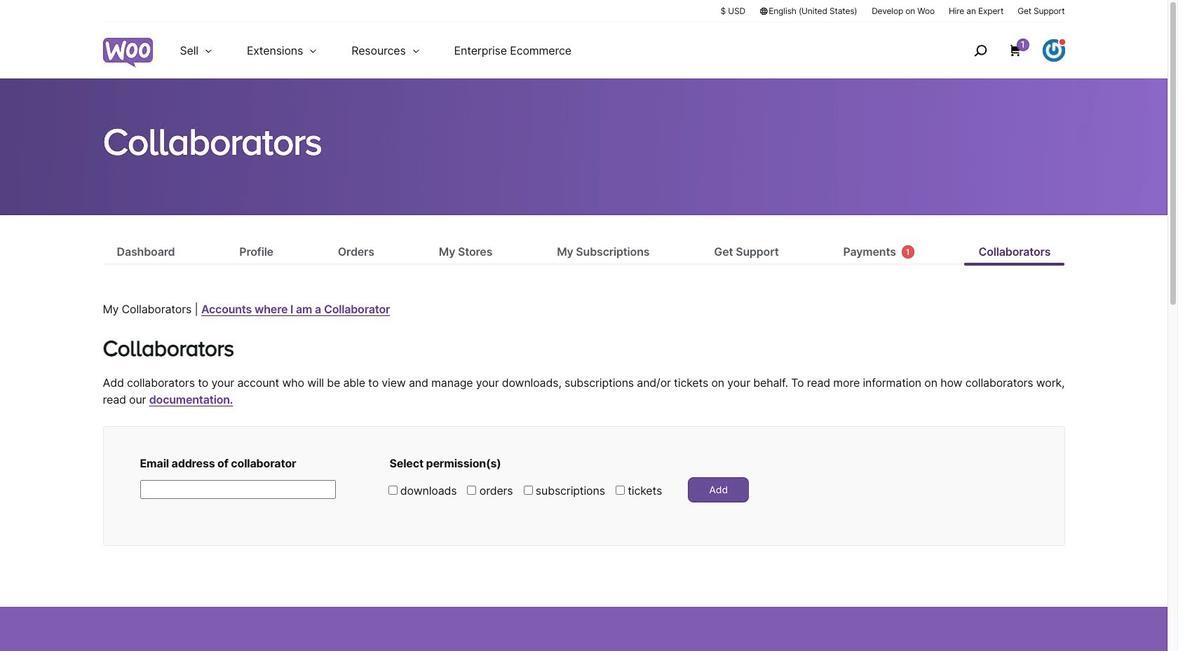 Task type: locate. For each thing, give the bounding box(es) containing it.
None checkbox
[[616, 486, 625, 495]]

open account menu image
[[1043, 39, 1066, 62]]

None checkbox
[[388, 486, 398, 495], [468, 486, 477, 495], [524, 486, 533, 495], [388, 486, 398, 495], [468, 486, 477, 495], [524, 486, 533, 495]]



Task type: describe. For each thing, give the bounding box(es) containing it.
search image
[[970, 39, 992, 62]]

service navigation menu element
[[944, 28, 1066, 73]]



